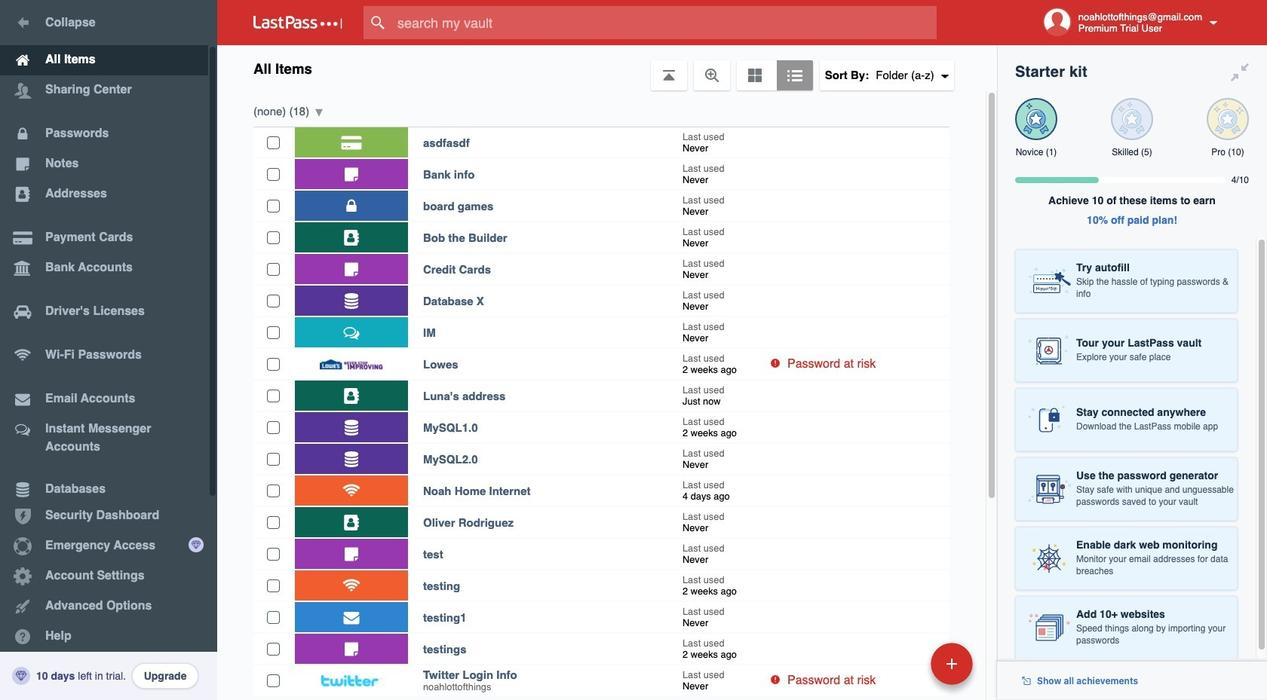 Task type: describe. For each thing, give the bounding box(es) containing it.
main navigation navigation
[[0, 0, 217, 701]]

vault options navigation
[[217, 45, 997, 91]]

lastpass image
[[253, 16, 342, 29]]

search my vault text field
[[364, 6, 966, 39]]

Search search field
[[364, 6, 966, 39]]



Task type: locate. For each thing, give the bounding box(es) containing it.
new item navigation
[[827, 639, 982, 701]]

new item element
[[827, 643, 978, 686]]



Task type: vqa. For each thing, say whether or not it's contained in the screenshot.
'Lastpass' image
yes



